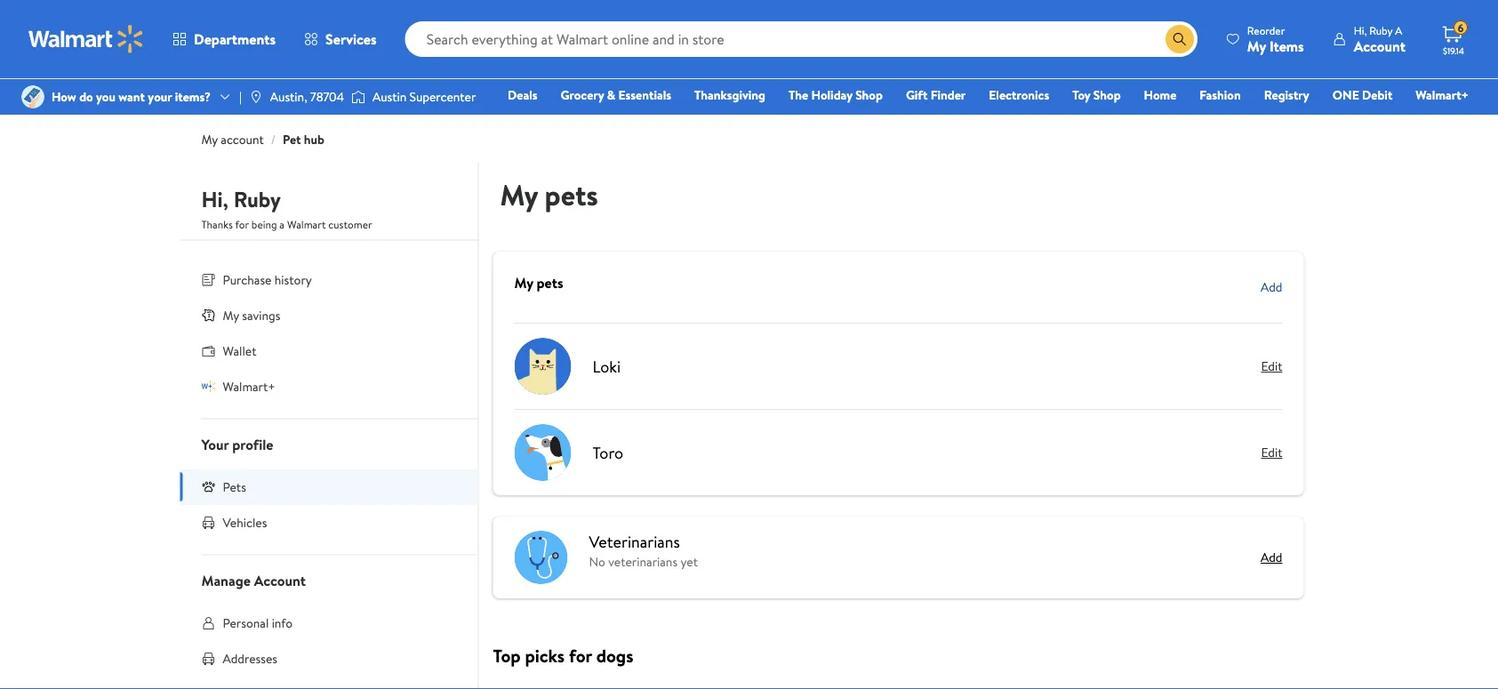 Task type: vqa. For each thing, say whether or not it's contained in the screenshot.
Hi, related to Account
yes



Task type: locate. For each thing, give the bounding box(es) containing it.
1 vertical spatial add button
[[1261, 549, 1283, 566]]

/
[[271, 131, 276, 148]]

2 edit button from the top
[[1262, 438, 1283, 467]]

walmart+ link down $19.14
[[1408, 85, 1477, 105]]

departments
[[194, 29, 276, 49]]

1 horizontal spatial hi,
[[1354, 23, 1367, 38]]

 image for how do you want your items?
[[21, 85, 44, 109]]

1 edit button from the top
[[1262, 352, 1283, 381]]

walmart+
[[1416, 86, 1469, 104], [223, 378, 275, 395]]

one debit
[[1333, 86, 1393, 104]]

1 vertical spatial pets
[[537, 273, 564, 293]]

reorder
[[1248, 23, 1285, 38]]

add for 2nd add button from the top
[[1261, 549, 1283, 566]]

2 add button from the top
[[1261, 549, 1283, 566]]

thanksgiving
[[695, 86, 766, 104]]

reorder my items
[[1248, 23, 1304, 56]]

1 vertical spatial walmart+
[[223, 378, 275, 395]]

home
[[1144, 86, 1177, 104]]

1 vertical spatial icon image
[[201, 379, 216, 393]]

pet
[[283, 131, 301, 148]]

 image
[[21, 85, 44, 109], [249, 90, 263, 104]]

2 vertical spatial icon image
[[201, 480, 216, 494]]

hi, up thanks on the left of the page
[[201, 185, 228, 214]]

add for 1st add button from the top
[[1261, 278, 1283, 296]]

1 vertical spatial add
[[1261, 549, 1283, 566]]

walmart+ link
[[1408, 85, 1477, 105], [180, 369, 478, 404]]

for inside hi, ruby thanks for being a walmart customer
[[235, 217, 249, 232]]

0 vertical spatial add button
[[1261, 273, 1283, 301]]

0 vertical spatial pets
[[545, 175, 598, 214]]

electronics
[[989, 86, 1050, 104]]

departments button
[[158, 18, 290, 60]]

profile
[[232, 434, 273, 454]]

walmart
[[287, 217, 326, 232]]

edit
[[1262, 357, 1283, 375], [1262, 444, 1283, 461]]

icon image for walmart+
[[201, 379, 216, 393]]

2 icon image from the top
[[201, 379, 216, 393]]

0 vertical spatial for
[[235, 217, 249, 232]]

pets
[[545, 175, 598, 214], [537, 273, 564, 293]]

icon image left pets
[[201, 480, 216, 494]]

account up info
[[254, 571, 306, 590]]

Search search field
[[405, 21, 1198, 57]]

edit button for toro
[[1262, 438, 1283, 467]]

austin,
[[270, 88, 307, 105]]

ruby inside hi, ruby thanks for being a walmart customer
[[234, 185, 281, 214]]

1 vertical spatial hi,
[[201, 185, 228, 214]]

1 shop from the left
[[856, 86, 883, 104]]

shop right toy
[[1094, 86, 1121, 104]]

pet hub link
[[283, 131, 325, 148]]

want
[[119, 88, 145, 105]]

2 add from the top
[[1261, 549, 1283, 566]]

0 vertical spatial edit button
[[1262, 352, 1283, 381]]

do
[[79, 88, 93, 105]]

for
[[235, 217, 249, 232], [569, 643, 592, 668]]

shop right holiday
[[856, 86, 883, 104]]

add
[[1261, 278, 1283, 296], [1261, 549, 1283, 566]]

hi, for account
[[1354, 23, 1367, 38]]

0 horizontal spatial account
[[254, 571, 306, 590]]

1 vertical spatial walmart+ link
[[180, 369, 478, 404]]

walmart+ down $19.14
[[1416, 86, 1469, 104]]

personal info link
[[180, 605, 478, 641]]

being
[[252, 217, 277, 232]]

icon image
[[201, 308, 216, 322], [201, 379, 216, 393], [201, 480, 216, 494]]

hi, ruby a account
[[1354, 23, 1406, 56]]

walmart+ link down the my savings link
[[180, 369, 478, 404]]

1 icon image from the top
[[201, 308, 216, 322]]

 image right |
[[249, 90, 263, 104]]

hi, left a
[[1354, 23, 1367, 38]]

 image left how
[[21, 85, 44, 109]]

1 add from the top
[[1261, 278, 1283, 296]]

walmart+ down wallet at the left of the page
[[223, 378, 275, 395]]

dogs
[[596, 643, 634, 668]]

1 horizontal spatial  image
[[249, 90, 263, 104]]

purchase history link
[[180, 262, 478, 297]]

2 edit from the top
[[1262, 444, 1283, 461]]

0 vertical spatial walmart+ link
[[1408, 85, 1477, 105]]

my account / pet hub
[[201, 131, 325, 148]]

hi,
[[1354, 23, 1367, 38], [201, 185, 228, 214]]

edit button for loki
[[1262, 352, 1283, 381]]

my account link
[[201, 131, 264, 148]]

0 vertical spatial add
[[1261, 278, 1283, 296]]

hub
[[304, 131, 325, 148]]

1 vertical spatial edit
[[1262, 444, 1283, 461]]

my savings
[[223, 306, 280, 324]]

a
[[1396, 23, 1403, 38]]

walmart image
[[28, 25, 144, 53]]

for left dogs
[[569, 643, 592, 668]]

for left being
[[235, 217, 249, 232]]

1 vertical spatial ruby
[[234, 185, 281, 214]]

top
[[493, 643, 521, 668]]

hi, ruby thanks for being a walmart customer
[[201, 185, 372, 232]]

veterinarians
[[589, 531, 680, 553]]

1 horizontal spatial walmart+
[[1416, 86, 1469, 104]]

edit button
[[1262, 352, 1283, 381], [1262, 438, 1283, 467]]

you
[[96, 88, 116, 105]]

3 icon image from the top
[[201, 480, 216, 494]]

thanksgiving link
[[687, 85, 774, 105]]

1 horizontal spatial ruby
[[1370, 23, 1393, 38]]

0 vertical spatial account
[[1354, 36, 1406, 56]]

1 vertical spatial edit button
[[1262, 438, 1283, 467]]

icon image inside 'pets' link
[[201, 480, 216, 494]]

supercenter
[[410, 88, 476, 105]]

grocery
[[561, 86, 604, 104]]

0 horizontal spatial ruby
[[234, 185, 281, 214]]

0 vertical spatial icon image
[[201, 308, 216, 322]]

deals link
[[500, 85, 546, 105]]

1 add button from the top
[[1261, 273, 1283, 301]]

wallet
[[223, 342, 257, 359]]

debit
[[1363, 86, 1393, 104]]

austin supercenter
[[373, 88, 476, 105]]

ruby left a
[[1370, 23, 1393, 38]]

ruby inside hi, ruby a account
[[1370, 23, 1393, 38]]

shop
[[856, 86, 883, 104], [1094, 86, 1121, 104]]

icon image up your at bottom left
[[201, 379, 216, 393]]

customer
[[328, 217, 372, 232]]

0 horizontal spatial hi,
[[201, 185, 228, 214]]

hi, for thanks for being a walmart customer
[[201, 185, 228, 214]]

add button
[[1261, 273, 1283, 301], [1261, 549, 1283, 566]]

0 vertical spatial walmart+
[[1416, 86, 1469, 104]]

0 vertical spatial ruby
[[1370, 23, 1393, 38]]

fashion
[[1200, 86, 1241, 104]]

gift finder
[[906, 86, 966, 104]]

1 horizontal spatial shop
[[1094, 86, 1121, 104]]

icon image inside the my savings link
[[201, 308, 216, 322]]

78704
[[310, 88, 344, 105]]

history
[[275, 271, 312, 288]]

$19.14
[[1443, 44, 1465, 56]]

ruby up being
[[234, 185, 281, 214]]

account up debit
[[1354, 36, 1406, 56]]

search icon image
[[1173, 32, 1187, 46]]

0 horizontal spatial walmart+ link
[[180, 369, 478, 404]]

 image
[[351, 88, 366, 106]]

my
[[1248, 36, 1267, 56], [201, 131, 218, 148], [500, 175, 538, 214], [515, 273, 533, 293], [223, 306, 239, 324]]

hi, inside hi, ruby thanks for being a walmart customer
[[201, 185, 228, 214]]

0 horizontal spatial  image
[[21, 85, 44, 109]]

0 vertical spatial hi,
[[1354, 23, 1367, 38]]

1 edit from the top
[[1262, 357, 1283, 375]]

0 horizontal spatial shop
[[856, 86, 883, 104]]

1 horizontal spatial for
[[569, 643, 592, 668]]

fashion link
[[1192, 85, 1249, 105]]

yet
[[681, 553, 698, 571]]

icon image left my savings at left top
[[201, 308, 216, 322]]

0 horizontal spatial for
[[235, 217, 249, 232]]

hi, inside hi, ruby a account
[[1354, 23, 1367, 38]]

holiday
[[812, 86, 853, 104]]

savings
[[242, 306, 280, 324]]

top picks for dogs
[[493, 643, 634, 668]]

0 vertical spatial edit
[[1262, 357, 1283, 375]]

finder
[[931, 86, 966, 104]]

account
[[1354, 36, 1406, 56], [254, 571, 306, 590]]

your
[[201, 434, 229, 454]]

toy shop link
[[1065, 85, 1129, 105]]

6
[[1458, 20, 1464, 35]]



Task type: describe. For each thing, give the bounding box(es) containing it.
essentials
[[619, 86, 672, 104]]

ruby for account
[[1370, 23, 1393, 38]]

one
[[1333, 86, 1360, 104]]

the holiday shop
[[789, 86, 883, 104]]

manage
[[201, 571, 251, 590]]

1 vertical spatial for
[[569, 643, 592, 668]]

your profile
[[201, 434, 273, 454]]

personal
[[223, 614, 269, 631]]

addresses link
[[180, 641, 478, 676]]

vet photo image
[[515, 531, 568, 584]]

addresses
[[223, 650, 277, 667]]

0 vertical spatial my pets
[[500, 175, 598, 214]]

thanks
[[201, 217, 233, 232]]

personal info
[[223, 614, 293, 631]]

pets list list
[[515, 324, 1283, 495]]

grocery & essentials link
[[553, 85, 680, 105]]

electronics link
[[981, 85, 1058, 105]]

hi, ruby link
[[201, 185, 281, 221]]

&
[[607, 86, 616, 104]]

icon image for my savings
[[201, 308, 216, 322]]

my savings link
[[180, 297, 478, 333]]

austin, 78704
[[270, 88, 344, 105]]

gift
[[906, 86, 928, 104]]

account
[[221, 131, 264, 148]]

1 vertical spatial my pets
[[515, 273, 564, 293]]

registry link
[[1256, 85, 1318, 105]]

pets
[[223, 478, 246, 495]]

services button
[[290, 18, 391, 60]]

purchase
[[223, 271, 272, 288]]

my inside "reorder my items"
[[1248, 36, 1267, 56]]

the
[[789, 86, 809, 104]]

2 shop from the left
[[1094, 86, 1121, 104]]

toy shop
[[1073, 86, 1121, 104]]

ruby for for
[[234, 185, 281, 214]]

Walmart Site-Wide search field
[[405, 21, 1198, 57]]

|
[[239, 88, 242, 105]]

the holiday shop link
[[781, 85, 891, 105]]

austin
[[373, 88, 407, 105]]

pets link
[[180, 469, 478, 505]]

one debit link
[[1325, 85, 1401, 105]]

items
[[1270, 36, 1304, 56]]

vehicles link
[[180, 505, 478, 540]]

home link
[[1136, 85, 1185, 105]]

loki
[[593, 355, 621, 378]]

veterinarians
[[608, 553, 678, 571]]

veterinarians no veterinarians yet
[[589, 531, 698, 571]]

 image for austin, 78704
[[249, 90, 263, 104]]

wallet link
[[180, 333, 478, 369]]

edit for toro
[[1262, 444, 1283, 461]]

gift finder link
[[898, 85, 974, 105]]

vehicles
[[223, 514, 267, 531]]

how do you want your items?
[[52, 88, 211, 105]]

items?
[[175, 88, 211, 105]]

0 horizontal spatial walmart+
[[223, 378, 275, 395]]

info
[[272, 614, 293, 631]]

grocery & essentials
[[561, 86, 672, 104]]

a
[[280, 217, 285, 232]]

your
[[148, 88, 172, 105]]

1 horizontal spatial account
[[1354, 36, 1406, 56]]

deals
[[508, 86, 538, 104]]

purchase history
[[223, 271, 312, 288]]

edit for loki
[[1262, 357, 1283, 375]]

icon image for pets
[[201, 480, 216, 494]]

toro
[[593, 442, 624, 464]]

1 vertical spatial account
[[254, 571, 306, 590]]

services
[[326, 29, 377, 49]]

toy
[[1073, 86, 1091, 104]]

1 horizontal spatial walmart+ link
[[1408, 85, 1477, 105]]

picks
[[525, 643, 565, 668]]

registry
[[1264, 86, 1310, 104]]

manage account
[[201, 571, 306, 590]]



